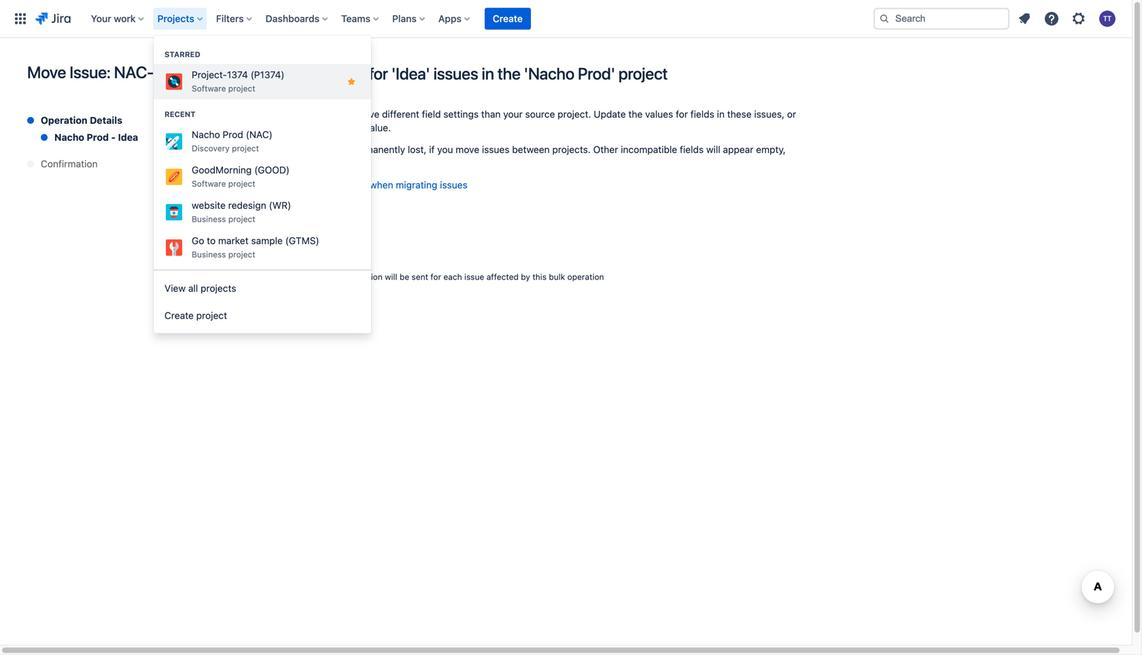 Task type: vqa. For each thing, say whether or not it's contained in the screenshot.
bottom you
yes



Task type: describe. For each thing, give the bounding box(es) containing it.
be inside send mail for this update by selecting this option, an update notification will be sent for each issue affected by this bulk operation
[[400, 272, 410, 282]]

filters
[[216, 13, 244, 24]]

issue:
[[69, 63, 111, 82]]

project-1374 (p1374) software project
[[192, 69, 285, 93]]

field inside field data is permanently lost, if you move issues between projects. other incompatible fields will appear empty, even if you choose to retain their values.
[[297, 144, 316, 155]]

retain
[[220, 122, 247, 133]]

affected
[[487, 272, 519, 282]]

for right 'star project-1374 (p1374)' icon
[[369, 64, 388, 83]]

choose
[[241, 157, 273, 169]]

between
[[512, 144, 550, 155]]

will inside field data is permanently lost, if you move issues between projects. other incompatible fields will appear empty, even if you choose to retain their values.
[[707, 144, 721, 155]]

recent
[[165, 110, 196, 119]]

is
[[341, 144, 348, 155]]

keep inside issues may have different field settings than your source project. update the values for fields in these issues, or select retain to keep the field's current value.
[[261, 122, 282, 133]]

retain
[[287, 157, 311, 169]]

Send mail for this update checkbox
[[190, 253, 199, 267]]

option,
[[270, 272, 297, 282]]

to inside go to market sample (gtms) business project
[[207, 235, 216, 246]]

0 vertical spatial the
[[498, 64, 521, 83]]

values inside issues may have different field settings than your source project. update the values for fields in these issues, or select retain to keep the field's current value.
[[646, 109, 674, 120]]

other
[[594, 144, 619, 155]]

move issue: nac-7
[[27, 63, 163, 82]]

view all projects
[[165, 283, 236, 294]]

1
[[227, 64, 234, 83]]

nacho prod (nac) discovery project
[[192, 129, 273, 153]]

nacho inside the nacho prod (nac) discovery project
[[192, 129, 220, 140]]

will inside send mail for this update by selecting this option, an update notification will be sent for each issue affected by this bulk operation
[[385, 272, 398, 282]]

by
[[521, 272, 531, 282]]

create project
[[165, 310, 227, 321]]

for right sent
[[431, 272, 442, 282]]

project inside the nacho prod (nac) discovery project
[[232, 144, 259, 153]]

incompatible
[[621, 144, 678, 155]]

discovery
[[192, 144, 230, 153]]

value.
[[365, 122, 391, 133]]

your work button
[[87, 8, 149, 30]]

to inside issues may have different field settings than your source project. update the values for fields in these issues, or select retain to keep the field's current value.
[[250, 122, 259, 133]]

2:
[[255, 64, 268, 83]]

to right the things on the top
[[300, 179, 309, 190]]

in inside issues may have different field settings than your source project. update the values for fields in these issues, or select retain to keep the field's current value.
[[717, 109, 725, 120]]

software inside project-1374 (p1374) software project
[[192, 84, 226, 93]]

values.
[[337, 157, 367, 169]]

mind
[[346, 179, 367, 190]]

idea
[[118, 132, 138, 143]]

appswitcher icon image
[[12, 11, 29, 27]]

go to market sample (gtms) business project
[[192, 235, 320, 259]]

(good)
[[254, 164, 290, 176]]

bulk
[[549, 272, 565, 282]]

migrating
[[396, 179, 438, 190]]

have
[[359, 109, 380, 120]]

source
[[526, 109, 555, 120]]

create project button
[[154, 302, 371, 329]]

retained.
[[327, 220, 366, 231]]

issues right migrating
[[440, 179, 468, 190]]

project inside go to market sample (gtms) business project
[[228, 250, 256, 259]]

things
[[271, 179, 298, 190]]

create for create project
[[165, 310, 194, 321]]

nac-
[[114, 63, 154, 82]]

prod inside operation details nacho prod - idea
[[87, 132, 109, 143]]

dashboards
[[266, 13, 320, 24]]

filters button
[[212, 8, 258, 30]]

selecting
[[216, 272, 251, 282]]

learn more about things to keep in mind when migrating issues link
[[190, 179, 468, 190]]

version
[[259, 144, 295, 155]]

step
[[190, 64, 223, 83]]

different
[[382, 109, 420, 120]]

for right mail on the top of page
[[250, 254, 262, 265]]

1 vertical spatial keep
[[312, 179, 333, 190]]

nacho inside operation details nacho prod - idea
[[54, 132, 84, 143]]

plans
[[392, 13, 417, 24]]

prod'
[[578, 64, 616, 83]]

0 horizontal spatial values
[[266, 220, 294, 231]]

recent heading
[[154, 109, 371, 120]]

learn
[[190, 179, 215, 190]]

step 1 of 2:                                                       update fields for 'idea' issues in the 'nacho prod' project
[[190, 64, 668, 83]]

sample
[[251, 235, 283, 246]]

2 vertical spatial field
[[245, 220, 264, 231]]

project-
[[192, 69, 227, 80]]

'idea'
[[392, 64, 430, 83]]

business inside website redesign (wr) business project
[[192, 214, 226, 224]]

this left 'option,'
[[253, 272, 268, 282]]

banner containing your work
[[0, 0, 1133, 38]]

your work
[[91, 13, 136, 24]]

to inside field data is permanently lost, if you move issues between projects. other incompatible fields will appear empty, even if you choose to retain their values.
[[275, 157, 284, 169]]

0 vertical spatial fields
[[327, 64, 366, 83]]

operation
[[41, 115, 87, 126]]

star project-1374 (p1374) image
[[346, 76, 357, 87]]

website
[[192, 200, 226, 211]]

an
[[299, 272, 308, 282]]

project right prod'
[[619, 64, 668, 83]]

(p1374)
[[251, 69, 285, 80]]

all field values will be retained.
[[231, 220, 366, 231]]

issue
[[465, 272, 485, 282]]

settings image
[[1071, 11, 1088, 27]]

learn more about things to keep in mind when migrating issues
[[190, 179, 468, 190]]

select
[[190, 122, 217, 133]]

project inside project-1374 (p1374) software project
[[228, 84, 256, 93]]

0 vertical spatial if
[[429, 144, 435, 155]]

0 horizontal spatial be
[[314, 220, 325, 231]]

operation details nacho prod - idea
[[41, 115, 138, 143]]

1374
[[227, 69, 248, 80]]

projects
[[158, 13, 194, 24]]

your for your work
[[91, 13, 111, 24]]

business inside go to market sample (gtms) business project
[[192, 250, 226, 259]]

of
[[238, 64, 252, 83]]

field data is permanently lost, if you move issues between projects. other incompatible fields will appear empty, even if you choose to retain their values.
[[190, 144, 786, 169]]

permanently
[[350, 144, 405, 155]]

each
[[444, 272, 462, 282]]

search image
[[880, 13, 890, 24]]

apps
[[439, 13, 462, 24]]

market
[[218, 235, 249, 246]]



Task type: locate. For each thing, give the bounding box(es) containing it.
1 vertical spatial field
[[297, 144, 316, 155]]

business down website
[[192, 214, 226, 224]]

prod left -
[[87, 132, 109, 143]]

0 horizontal spatial in
[[335, 179, 343, 190]]

project inside goodmorning (good) software project
[[228, 179, 256, 188]]

create
[[493, 13, 523, 24], [165, 310, 194, 321]]

group
[[154, 35, 371, 269]]

component
[[190, 144, 245, 155]]

0 horizontal spatial keep
[[261, 122, 282, 133]]

project down the redesign
[[228, 214, 256, 224]]

redesign
[[228, 200, 266, 211]]

destination's
[[213, 109, 269, 120]]

to down version
[[275, 157, 284, 169]]

fields inside field data is permanently lost, if you move issues between projects. other incompatible fields will appear empty, even if you choose to retain their values.
[[680, 144, 704, 155]]

0 horizontal spatial field
[[245, 220, 264, 231]]

even
[[190, 157, 211, 169]]

or inside issues may have different field settings than your source project. update the values for fields in these issues, or select retain to keep the field's current value.
[[788, 109, 797, 120]]

more
[[218, 179, 240, 190]]

software down goodmorning in the top of the page
[[192, 179, 226, 188]]

project down market
[[228, 250, 256, 259]]

your inside "dropdown button"
[[91, 13, 111, 24]]

1 business from the top
[[192, 214, 226, 224]]

data
[[319, 144, 338, 155]]

1 horizontal spatial update
[[594, 109, 626, 120]]

confirmation
[[41, 158, 98, 169]]

help image
[[1044, 11, 1061, 27]]

issues may have different field settings than your source project. update the values for fields in these issues, or select retain to keep the field's current value.
[[190, 109, 797, 133]]

Search field
[[874, 8, 1010, 30]]

you left move
[[438, 144, 453, 155]]

may
[[338, 109, 356, 120]]

1 vertical spatial you
[[222, 157, 238, 169]]

in up than
[[482, 64, 494, 83]]

the left field's
[[285, 122, 299, 133]]

this right by at the left top of the page
[[533, 272, 547, 282]]

keep down their in the top of the page
[[312, 179, 333, 190]]

1 vertical spatial the
[[629, 109, 643, 120]]

field
[[422, 109, 441, 120], [297, 144, 316, 155], [245, 220, 264, 231]]

about
[[243, 179, 268, 190]]

1 vertical spatial will
[[297, 220, 311, 231]]

2 vertical spatial will
[[385, 272, 398, 282]]

will
[[707, 144, 721, 155], [297, 220, 311, 231], [385, 272, 398, 282]]

lost,
[[408, 144, 427, 155]]

prod
[[223, 129, 243, 140], [87, 132, 109, 143]]

the
[[498, 64, 521, 83], [629, 109, 643, 120], [285, 122, 299, 133]]

1 vertical spatial in
[[717, 109, 725, 120]]

1 horizontal spatial field
[[297, 144, 316, 155]]

notifications image
[[1017, 11, 1033, 27]]

1 horizontal spatial the
[[498, 64, 521, 83]]

business
[[192, 214, 226, 224], [192, 250, 226, 259]]

0 vertical spatial in
[[482, 64, 494, 83]]

update up the an
[[283, 254, 314, 265]]

0 horizontal spatial if
[[214, 157, 220, 169]]

settings
[[444, 109, 479, 120]]

all
[[231, 220, 242, 231]]

issues right move
[[482, 144, 510, 155]]

1 vertical spatial create
[[165, 310, 194, 321]]

1 horizontal spatial in
[[482, 64, 494, 83]]

issues inside field data is permanently lost, if you move issues between projects. other incompatible fields will appear empty, even if you choose to retain their values.
[[482, 144, 510, 155]]

goodmorning (good) software project
[[192, 164, 290, 188]]

for up incompatible
[[676, 109, 688, 120]]

will up (gtms)
[[297, 220, 311, 231]]

software down project-
[[192, 84, 226, 93]]

1 horizontal spatial be
[[400, 272, 410, 282]]

goodmorning
[[192, 164, 252, 176]]

None submit
[[190, 292, 224, 314]]

update right project.
[[594, 109, 626, 120]]

business down go
[[192, 250, 226, 259]]

or right "issues,"
[[788, 109, 797, 120]]

2 software from the top
[[192, 179, 226, 188]]

you down component
[[222, 157, 238, 169]]

prod inside the nacho prod (nac) discovery project
[[223, 129, 243, 140]]

0 horizontal spatial your
[[91, 13, 111, 24]]

0 horizontal spatial create
[[165, 310, 194, 321]]

update inside issues may have different field settings than your source project. update the values for fields in these issues, or select retain to keep the field's current value.
[[594, 109, 626, 120]]

prod up the component or version
[[223, 129, 243, 140]]

banner
[[0, 0, 1133, 38]]

0 vertical spatial software
[[192, 84, 226, 93]]

nacho up discovery
[[192, 129, 220, 140]]

notification
[[340, 272, 383, 282]]

create right apps popup button
[[493, 13, 523, 24]]

to
[[250, 122, 259, 133], [275, 157, 284, 169], [300, 179, 309, 190], [207, 235, 216, 246]]

component or version
[[190, 144, 295, 155]]

in left the these
[[717, 109, 725, 120]]

fields left the these
[[691, 109, 715, 120]]

2 horizontal spatial in
[[717, 109, 725, 120]]

1 horizontal spatial create
[[493, 13, 523, 24]]

-
[[111, 132, 116, 143]]

update right '2:' on the left
[[272, 64, 324, 83]]

if right lost,
[[429, 144, 435, 155]]

1 horizontal spatial prod
[[223, 129, 243, 140]]

or up choose
[[248, 144, 257, 155]]

values up sample
[[266, 220, 294, 231]]

2 horizontal spatial will
[[707, 144, 721, 155]]

sent
[[412, 272, 429, 282]]

1 vertical spatial your
[[190, 109, 210, 120]]

will left sent
[[385, 272, 398, 282]]

1 horizontal spatial or
[[788, 109, 797, 120]]

1 vertical spatial if
[[214, 157, 220, 169]]

field up retain
[[297, 144, 316, 155]]

2 vertical spatial the
[[285, 122, 299, 133]]

1 horizontal spatial will
[[385, 272, 398, 282]]

values
[[646, 109, 674, 120], [266, 220, 294, 231]]

the up incompatible
[[629, 109, 643, 120]]

1 horizontal spatial values
[[646, 109, 674, 120]]

2 vertical spatial fields
[[680, 144, 704, 155]]

move
[[27, 63, 66, 82]]

jira image
[[35, 11, 71, 27], [35, 11, 71, 27]]

mail
[[229, 254, 247, 265]]

1 horizontal spatial your
[[190, 109, 210, 120]]

go
[[192, 235, 204, 246]]

will left appear
[[707, 144, 721, 155]]

update right the an
[[311, 272, 337, 282]]

project up choose
[[232, 144, 259, 153]]

project up the redesign
[[228, 179, 256, 188]]

plans button
[[388, 8, 430, 30]]

7
[[154, 63, 163, 82]]

issues up settings at top left
[[434, 64, 479, 83]]

issues up field's
[[308, 109, 336, 120]]

to right go
[[207, 235, 216, 246]]

field left settings at top left
[[422, 109, 441, 120]]

0 vertical spatial or
[[788, 109, 797, 120]]

fields up may
[[327, 64, 366, 83]]

1 vertical spatial update
[[311, 272, 337, 282]]

0 vertical spatial field
[[422, 109, 441, 120]]

update
[[283, 254, 314, 265], [311, 272, 337, 282]]

0 vertical spatial your
[[91, 13, 111, 24]]

1 vertical spatial business
[[192, 250, 226, 259]]

0 horizontal spatial will
[[297, 220, 311, 231]]

field inside issues may have different field settings than your source project. update the values for fields in these issues, or select retain to keep the field's current value.
[[422, 109, 441, 120]]

your for your destination's
[[190, 109, 210, 120]]

1 vertical spatial values
[[266, 220, 294, 231]]

the left 'nacho
[[498, 64, 521, 83]]

work
[[114, 13, 136, 24]]

1 vertical spatial update
[[594, 109, 626, 120]]

in left the mind
[[335, 179, 343, 190]]

be up (gtms)
[[314, 220, 325, 231]]

field right all
[[245, 220, 264, 231]]

issues,
[[755, 109, 785, 120]]

0 vertical spatial update
[[272, 64, 324, 83]]

(gtms)
[[285, 235, 320, 246]]

keep
[[261, 122, 282, 133], [312, 179, 333, 190]]

0 horizontal spatial nacho
[[54, 132, 84, 143]]

your destination's
[[190, 109, 272, 120]]

create for create
[[493, 13, 523, 24]]

1 vertical spatial fields
[[691, 109, 715, 120]]

'nacho
[[524, 64, 575, 83]]

your
[[91, 13, 111, 24], [190, 109, 210, 120]]

teams button
[[337, 8, 384, 30]]

be left sent
[[400, 272, 410, 282]]

0 vertical spatial keep
[[261, 122, 282, 133]]

create inside button
[[165, 310, 194, 321]]

operation
[[568, 272, 604, 282]]

nacho
[[192, 129, 220, 140], [54, 132, 84, 143]]

0 horizontal spatial prod
[[87, 132, 109, 143]]

1 vertical spatial software
[[192, 179, 226, 188]]

1 software from the top
[[192, 84, 226, 93]]

0 horizontal spatial update
[[272, 64, 324, 83]]

0 vertical spatial will
[[707, 144, 721, 155]]

1 vertical spatial be
[[400, 272, 410, 282]]

your up select
[[190, 109, 210, 120]]

appear
[[723, 144, 754, 155]]

0 vertical spatial create
[[493, 13, 523, 24]]

in
[[482, 64, 494, 83], [717, 109, 725, 120], [335, 179, 343, 190]]

project inside website redesign (wr) business project
[[228, 214, 256, 224]]

fields inside issues may have different field settings than your source project. update the values for fields in these issues, or select retain to keep the field's current value.
[[691, 109, 715, 120]]

software
[[192, 84, 226, 93], [192, 179, 226, 188]]

project down projects
[[196, 310, 227, 321]]

their
[[314, 157, 334, 169]]

details
[[90, 115, 122, 126]]

you
[[438, 144, 453, 155], [222, 157, 238, 169]]

field's
[[302, 122, 328, 133]]

0 vertical spatial values
[[646, 109, 674, 120]]

projects button
[[153, 8, 208, 30]]

than
[[482, 109, 501, 120]]

0 vertical spatial be
[[314, 220, 325, 231]]

1 horizontal spatial nacho
[[192, 129, 220, 140]]

projects.
[[553, 144, 591, 155]]

1 horizontal spatial keep
[[312, 179, 333, 190]]

for inside issues may have different field settings than your source project. update the values for fields in these issues, or select retain to keep the field's current value.
[[676, 109, 688, 120]]

projects
[[201, 283, 236, 294]]

your left work
[[91, 13, 111, 24]]

main content
[[0, 38, 1133, 655]]

fields right incompatible
[[680, 144, 704, 155]]

2 horizontal spatial field
[[422, 109, 441, 120]]

keep down the recent heading at the top left of the page
[[261, 122, 282, 133]]

2 business from the top
[[192, 250, 226, 259]]

0 vertical spatial you
[[438, 144, 453, 155]]

create button
[[485, 8, 531, 30]]

starred heading
[[154, 49, 371, 60]]

primary element
[[8, 0, 863, 38]]

this down sample
[[264, 254, 280, 265]]

1 vertical spatial or
[[248, 144, 257, 155]]

project inside create project button
[[196, 310, 227, 321]]

0 vertical spatial update
[[283, 254, 314, 265]]

0 vertical spatial business
[[192, 214, 226, 224]]

nacho down operation
[[54, 132, 84, 143]]

1 horizontal spatial you
[[438, 144, 453, 155]]

2 horizontal spatial the
[[629, 109, 643, 120]]

these
[[728, 109, 752, 120]]

create inside button
[[493, 13, 523, 24]]

project.
[[558, 109, 592, 120]]

if
[[429, 144, 435, 155], [214, 157, 220, 169]]

create down view
[[165, 310, 194, 321]]

by
[[204, 272, 214, 282]]

send mail for this update by selecting this option, an update notification will be sent for each issue affected by this bulk operation
[[204, 254, 604, 282]]

0 horizontal spatial you
[[222, 157, 238, 169]]

values up incompatible
[[646, 109, 674, 120]]

if down component
[[214, 157, 220, 169]]

project
[[619, 64, 668, 83], [228, 84, 256, 93], [232, 144, 259, 153], [228, 179, 256, 188], [228, 214, 256, 224], [228, 250, 256, 259], [196, 310, 227, 321]]

your profile and settings image
[[1100, 11, 1116, 27]]

software inside goodmorning (good) software project
[[192, 179, 226, 188]]

send
[[204, 254, 227, 265]]

0 horizontal spatial the
[[285, 122, 299, 133]]

fields
[[327, 64, 366, 83], [691, 109, 715, 120], [680, 144, 704, 155]]

project down 1374
[[228, 84, 256, 93]]

view all projects link
[[154, 275, 371, 302]]

0 horizontal spatial or
[[248, 144, 257, 155]]

all
[[188, 283, 198, 294]]

(nac)
[[246, 129, 273, 140]]

to down the recent heading at the top left of the page
[[250, 122, 259, 133]]

issues inside issues may have different field settings than your source project. update the values for fields in these issues, or select retain to keep the field's current value.
[[308, 109, 336, 120]]

group containing project-1374 (p1374)
[[154, 35, 371, 269]]

1 horizontal spatial if
[[429, 144, 435, 155]]

2 vertical spatial in
[[335, 179, 343, 190]]



